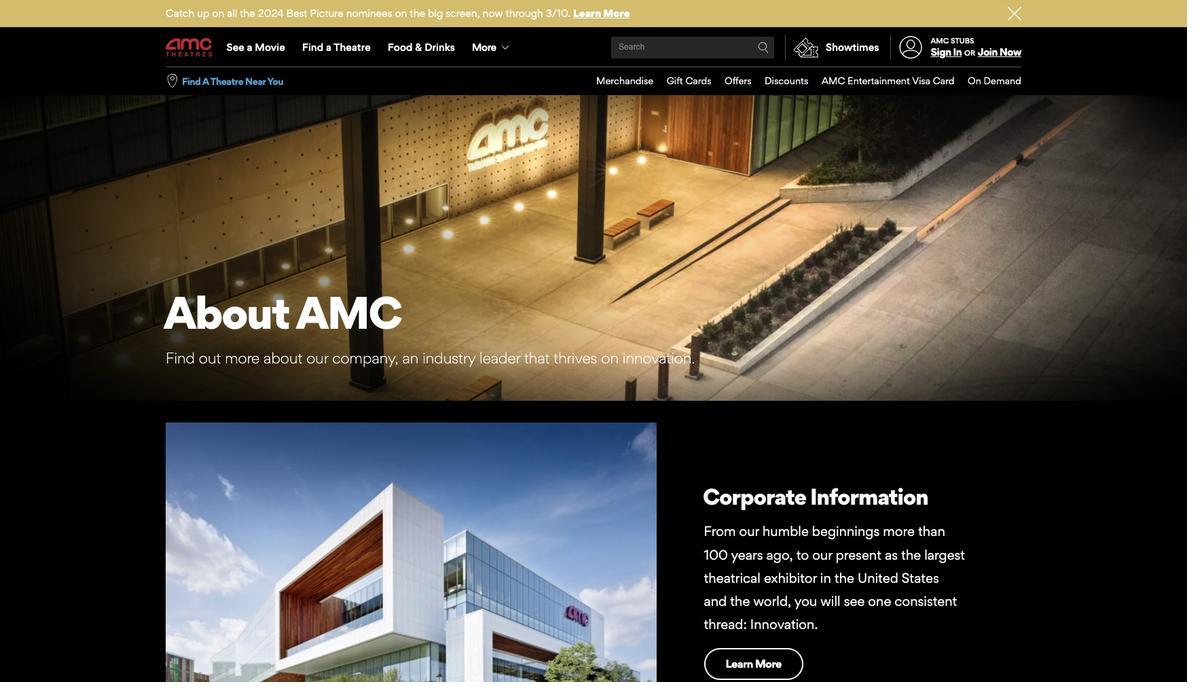 Task type: describe. For each thing, give the bounding box(es) containing it.
stubs
[[951, 36, 975, 45]]

learn more
[[726, 657, 782, 671]]

in
[[821, 570, 832, 586]]

from our humble beginnings more than 100 years ago, to our present as the largest theatrical exhibitor in the united states and the world, you will see one consistent thread: innovation.
[[704, 524, 966, 633]]

merchandise link
[[583, 67, 654, 95]]

more inside button
[[472, 41, 496, 54]]

search the AMC website text field
[[617, 42, 758, 53]]

food
[[388, 41, 413, 54]]

about
[[164, 285, 289, 340]]

amc stubs sign in or join now
[[931, 36, 1022, 59]]

0 horizontal spatial learn
[[574, 7, 602, 20]]

gift cards
[[667, 75, 712, 86]]

a
[[202, 75, 209, 87]]

user profile image
[[892, 36, 930, 59]]

and
[[704, 593, 727, 610]]

or
[[965, 48, 976, 58]]

than
[[919, 524, 946, 540]]

amc for visa
[[822, 75, 846, 86]]

menu containing more
[[166, 29, 1022, 67]]

amc entertainment visa card
[[822, 75, 955, 86]]

2 vertical spatial amc
[[296, 285, 401, 340]]

you
[[267, 75, 283, 87]]

through
[[506, 7, 544, 20]]

corporate
[[703, 483, 807, 510]]

0 vertical spatial more
[[604, 7, 630, 20]]

up
[[197, 7, 210, 20]]

amc theatre support center image
[[0, 95, 1188, 401]]

merchandise
[[597, 75, 654, 86]]

2024
[[258, 7, 284, 20]]

corporate information
[[703, 483, 929, 510]]

catch up on all the 2024 best picture nominees on the big screen, now through 3/10. learn more
[[166, 7, 630, 20]]

sign in button
[[931, 46, 962, 59]]

0 vertical spatial our
[[307, 349, 328, 367]]

thread:
[[704, 616, 747, 633]]

showtimes image
[[786, 35, 826, 60]]

movie
[[255, 41, 285, 54]]

now
[[1000, 46, 1022, 59]]

the right as
[[902, 547, 922, 563]]

all
[[227, 7, 237, 20]]

sign in or join amc stubs element
[[891, 29, 1022, 67]]

discounts link
[[752, 67, 809, 95]]

join now button
[[978, 46, 1022, 59]]

entertainment
[[848, 75, 911, 86]]

screen,
[[446, 7, 480, 20]]

the right all
[[240, 7, 255, 20]]

a for theatre
[[326, 41, 332, 54]]

years
[[731, 547, 763, 563]]

beginnings
[[813, 524, 880, 540]]

corporate information image
[[166, 423, 657, 682]]

1 vertical spatial our
[[740, 524, 760, 540]]

united
[[858, 570, 899, 586]]

leader
[[480, 349, 521, 367]]

find a theatre
[[302, 41, 371, 54]]

innovation.
[[751, 616, 818, 633]]

on demand link
[[955, 67, 1022, 95]]

big
[[428, 7, 443, 20]]

states
[[902, 570, 940, 586]]

discounts
[[765, 75, 809, 86]]

see a movie link
[[218, 29, 294, 67]]

gift
[[667, 75, 683, 86]]

the down theatrical on the bottom of the page
[[731, 593, 750, 610]]

1 horizontal spatial learn more link
[[704, 649, 804, 680]]

&
[[415, 41, 422, 54]]

present
[[836, 547, 882, 563]]

a for movie
[[247, 41, 253, 54]]

demand
[[984, 75, 1022, 86]]

see a movie
[[227, 41, 285, 54]]

menu containing merchandise
[[583, 67, 1022, 95]]

theatre for a
[[210, 75, 243, 87]]

find out more about our company, an industry leader that thrives on innovation.
[[166, 349, 695, 367]]

gift cards link
[[654, 67, 712, 95]]

company,
[[332, 349, 399, 367]]

food & drinks
[[388, 41, 455, 54]]

visa
[[913, 75, 931, 86]]

will
[[821, 593, 841, 610]]

showtimes link
[[786, 35, 880, 60]]

2 horizontal spatial on
[[602, 349, 619, 367]]

humble
[[763, 524, 809, 540]]

find a theatre link
[[294, 29, 379, 67]]

nominees
[[346, 7, 392, 20]]

exhibitor
[[764, 570, 817, 586]]

catch
[[166, 7, 195, 20]]

out
[[199, 349, 221, 367]]

on demand
[[968, 75, 1022, 86]]

more button
[[464, 29, 521, 67]]

offers
[[725, 75, 752, 86]]

join
[[978, 46, 998, 59]]

cookie consent banner dialog
[[0, 646, 1188, 682]]



Task type: vqa. For each thing, say whether or not it's contained in the screenshot.
100
yes



Task type: locate. For each thing, give the bounding box(es) containing it.
1 vertical spatial more
[[472, 41, 496, 54]]

now
[[483, 7, 503, 20]]

amc for sign
[[931, 36, 949, 45]]

more up as
[[884, 524, 915, 540]]

find down picture
[[302, 41, 324, 54]]

thrives
[[554, 349, 598, 367]]

3/10.
[[546, 7, 571, 20]]

1 vertical spatial find
[[182, 75, 201, 87]]

learn right 3/10.
[[574, 7, 602, 20]]

a
[[247, 41, 253, 54], [326, 41, 332, 54]]

offers link
[[712, 67, 752, 95]]

1 vertical spatial more
[[884, 524, 915, 540]]

1 horizontal spatial our
[[740, 524, 760, 540]]

more right 'out'
[[225, 349, 260, 367]]

0 vertical spatial menu
[[166, 29, 1022, 67]]

world,
[[754, 593, 792, 610]]

to
[[797, 547, 809, 563]]

1 horizontal spatial more
[[884, 524, 915, 540]]

0 vertical spatial amc
[[931, 36, 949, 45]]

amc up sign
[[931, 36, 949, 45]]

see
[[844, 593, 865, 610]]

0 vertical spatial theatre
[[334, 41, 371, 54]]

largest
[[925, 547, 966, 563]]

more right 3/10.
[[604, 7, 630, 20]]

one
[[869, 593, 892, 610]]

drinks
[[425, 41, 455, 54]]

find a theatre near you button
[[182, 75, 283, 88]]

100
[[704, 547, 728, 563]]

amc logo image
[[166, 38, 213, 57], [166, 38, 213, 57]]

about
[[264, 349, 303, 367]]

0 horizontal spatial our
[[307, 349, 328, 367]]

1 vertical spatial learn more link
[[704, 649, 804, 680]]

learn more link right 3/10.
[[574, 7, 630, 20]]

2 vertical spatial our
[[813, 547, 833, 563]]

learn down "thread:"
[[726, 657, 753, 671]]

amc
[[931, 36, 949, 45], [822, 75, 846, 86], [296, 285, 401, 340]]

amc down 'showtimes' link
[[822, 75, 846, 86]]

1 horizontal spatial amc
[[822, 75, 846, 86]]

an
[[403, 349, 419, 367]]

find for find a theatre near you
[[182, 75, 201, 87]]

on
[[212, 7, 224, 20], [395, 7, 407, 20], [602, 349, 619, 367]]

near
[[245, 75, 266, 87]]

innovation.
[[623, 349, 695, 367]]

find a theatre near you
[[182, 75, 283, 87]]

1 vertical spatial amc
[[822, 75, 846, 86]]

2 horizontal spatial more
[[756, 657, 782, 671]]

theatrical
[[704, 570, 761, 586]]

1 vertical spatial theatre
[[210, 75, 243, 87]]

theatre down nominees on the top of the page
[[334, 41, 371, 54]]

theatre inside button
[[210, 75, 243, 87]]

0 horizontal spatial more
[[472, 41, 496, 54]]

cards
[[686, 75, 712, 86]]

more down now
[[472, 41, 496, 54]]

2 a from the left
[[326, 41, 332, 54]]

consistent
[[895, 593, 958, 610]]

0 vertical spatial find
[[302, 41, 324, 54]]

0 vertical spatial learn
[[574, 7, 602, 20]]

menu up merchandise link
[[166, 29, 1022, 67]]

a inside 'find a theatre' link
[[326, 41, 332, 54]]

showtimes
[[826, 41, 880, 54]]

amc up company,
[[296, 285, 401, 340]]

on left all
[[212, 7, 224, 20]]

from
[[704, 524, 736, 540]]

0 horizontal spatial on
[[212, 7, 224, 20]]

1 horizontal spatial learn
[[726, 657, 753, 671]]

find for find a theatre
[[302, 41, 324, 54]]

in
[[954, 46, 962, 59]]

0 horizontal spatial learn more link
[[574, 7, 630, 20]]

1 a from the left
[[247, 41, 253, 54]]

more down the innovation.
[[756, 657, 782, 671]]

industry
[[423, 349, 476, 367]]

1 vertical spatial menu
[[583, 67, 1022, 95]]

1 horizontal spatial theatre
[[334, 41, 371, 54]]

the
[[240, 7, 255, 20], [410, 7, 425, 20], [902, 547, 922, 563], [835, 570, 855, 586], [731, 593, 750, 610]]

find inside button
[[182, 75, 201, 87]]

information
[[811, 483, 929, 510]]

menu
[[166, 29, 1022, 67], [583, 67, 1022, 95]]

our right to
[[813, 547, 833, 563]]

theatre right "a"
[[210, 75, 243, 87]]

more inside from our humble beginnings more than 100 years ago, to our present as the largest theatrical exhibitor in the united states and the world, you will see one consistent thread: innovation.
[[884, 524, 915, 540]]

food & drinks link
[[379, 29, 464, 67]]

card
[[934, 75, 955, 86]]

on right nominees on the top of the page
[[395, 7, 407, 20]]

a inside see a movie link
[[247, 41, 253, 54]]

more
[[225, 349, 260, 367], [884, 524, 915, 540]]

learn more link
[[574, 7, 630, 20], [704, 649, 804, 680]]

1 horizontal spatial on
[[395, 7, 407, 20]]

0 horizontal spatial a
[[247, 41, 253, 54]]

amc inside amc stubs sign in or join now
[[931, 36, 949, 45]]

best
[[287, 7, 308, 20]]

0 vertical spatial more
[[225, 349, 260, 367]]

0 vertical spatial learn more link
[[574, 7, 630, 20]]

1 horizontal spatial a
[[326, 41, 332, 54]]

a down picture
[[326, 41, 332, 54]]

find for find out more about our company, an industry leader that thrives on innovation.
[[166, 349, 195, 367]]

submit search icon image
[[758, 42, 769, 53]]

about amc
[[164, 285, 401, 340]]

that
[[525, 349, 550, 367]]

the right the in
[[835, 570, 855, 586]]

our up years
[[740, 524, 760, 540]]

ago,
[[767, 547, 794, 563]]

0 horizontal spatial more
[[225, 349, 260, 367]]

find left "a"
[[182, 75, 201, 87]]

find
[[302, 41, 324, 54], [182, 75, 201, 87], [166, 349, 195, 367]]

theatre inside menu
[[334, 41, 371, 54]]

learn more link down "thread:"
[[704, 649, 804, 680]]

picture
[[310, 7, 344, 20]]

as
[[885, 547, 898, 563]]

0 horizontal spatial amc
[[296, 285, 401, 340]]

2 vertical spatial find
[[166, 349, 195, 367]]

2 horizontal spatial amc
[[931, 36, 949, 45]]

a right see at left top
[[247, 41, 253, 54]]

theatre
[[334, 41, 371, 54], [210, 75, 243, 87]]

sign
[[931, 46, 952, 59]]

on right thrives
[[602, 349, 619, 367]]

0 horizontal spatial theatre
[[210, 75, 243, 87]]

2 vertical spatial more
[[756, 657, 782, 671]]

2 horizontal spatial our
[[813, 547, 833, 563]]

our right "about"
[[307, 349, 328, 367]]

1 vertical spatial learn
[[726, 657, 753, 671]]

see
[[227, 41, 245, 54]]

find left 'out'
[[166, 349, 195, 367]]

the left big
[[410, 7, 425, 20]]

1 horizontal spatial more
[[604, 7, 630, 20]]

theatre for a
[[334, 41, 371, 54]]

menu down showtimes image
[[583, 67, 1022, 95]]

you
[[795, 593, 818, 610]]

on
[[968, 75, 982, 86]]



